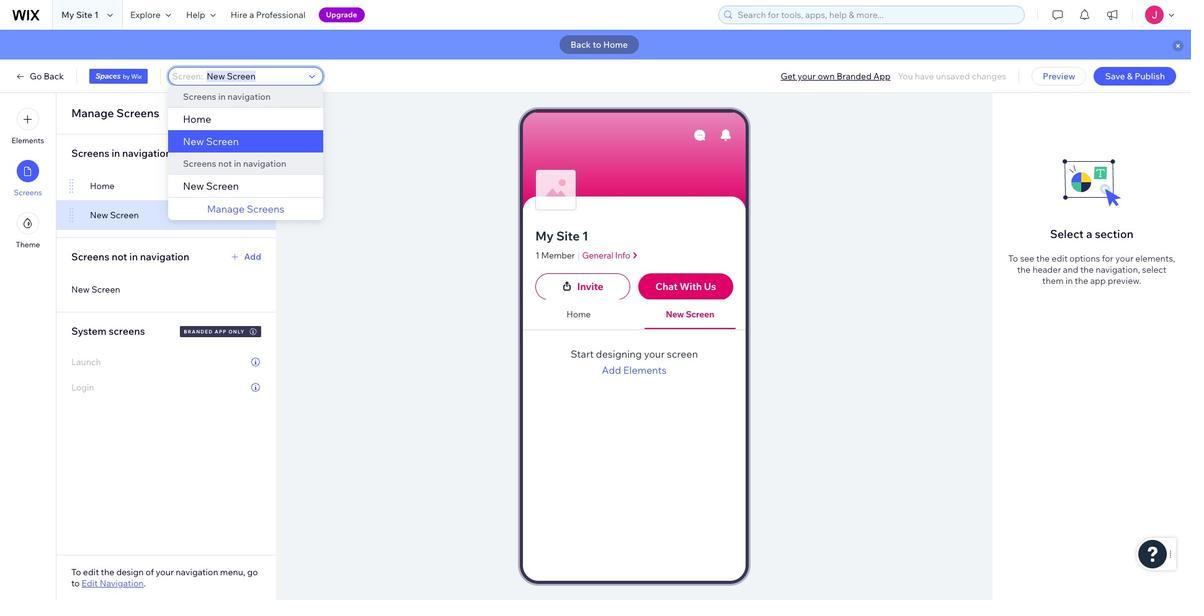 Task type: describe. For each thing, give the bounding box(es) containing it.
header
[[1033, 264, 1062, 276]]

new screen option
[[168, 130, 323, 153]]

the left app
[[1076, 276, 1089, 287]]

the right see
[[1037, 253, 1051, 264]]

upgrade button
[[319, 7, 365, 22]]

professional
[[256, 9, 306, 20]]

0 horizontal spatial branded
[[184, 329, 213, 335]]

screens inside option
[[183, 91, 216, 102]]

get your own branded app
[[781, 71, 891, 82]]

save & publish button
[[1095, 67, 1177, 86]]

go back button
[[15, 71, 64, 82]]

0 horizontal spatial navigation
[[100, 579, 144, 590]]

edit inside to edit the design of your navigation menu, go to
[[83, 567, 99, 579]]

member
[[542, 250, 575, 261]]

preview button
[[1032, 67, 1087, 86]]

menu containing elements
[[0, 101, 56, 257]]

of
[[146, 567, 154, 579]]

options
[[1070, 253, 1101, 264]]

changes
[[973, 71, 1007, 82]]

0 horizontal spatial app
[[215, 329, 227, 335]]

.
[[144, 579, 146, 590]]

save
[[1106, 71, 1126, 82]]

manage screens button
[[168, 198, 323, 220]]

and
[[1064, 264, 1079, 276]]

app
[[1091, 276, 1107, 287]]

header
[[710, 115, 741, 126]]

a for section
[[1087, 227, 1093, 242]]

your right get
[[798, 71, 816, 82]]

0 horizontal spatial back
[[44, 71, 64, 82]]

help button
[[179, 0, 223, 30]]

add button for screens in navigation
[[229, 148, 261, 159]]

elements button
[[12, 108, 44, 145]]

2 vertical spatial 1
[[536, 250, 540, 261]]

1 for my site 1 1 member | general info
[[583, 228, 589, 244]]

site for my site 1 1 member | general info
[[557, 228, 580, 244]]

the inside to edit the design of your navigation menu, go to
[[101, 567, 114, 579]]

in inside to see the edit options for your elements, the header and the navigation, select them in the app preview.
[[1066, 276, 1074, 287]]

them
[[1043, 276, 1064, 287]]

1 for my site 1
[[94, 9, 99, 20]]

select a section
[[1051, 227, 1134, 242]]

screens inside menu
[[14, 188, 42, 197]]

screen:
[[172, 71, 203, 82]]

add elements button
[[602, 363, 667, 378]]

the right and
[[1081, 264, 1095, 276]]

1 horizontal spatial app
[[874, 71, 891, 82]]

system
[[71, 325, 107, 338]]

screens in navigation for screen:
[[183, 91, 271, 102]]

screens not in navigation for screen:
[[183, 158, 286, 169]]

home inside button
[[604, 39, 628, 50]]

explore
[[130, 9, 161, 20]]

chat with us button
[[639, 274, 734, 300]]

add inside "start designing your screen add elements"
[[602, 365, 622, 377]]

only
[[229, 329, 245, 335]]

theme
[[16, 240, 40, 250]]

list box containing home
[[168, 86, 323, 197]]

add button for screens not in navigation
[[229, 251, 261, 263]]

site for my site 1
[[76, 9, 92, 20]]

in inside option
[[218, 91, 226, 102]]

launch
[[71, 357, 101, 368]]

navigation,
[[1096, 264, 1141, 276]]

my for my site 1
[[61, 9, 74, 20]]

Search for tools, apps, help & more... field
[[734, 6, 1021, 24]]

go
[[247, 567, 258, 579]]

login
[[71, 382, 94, 394]]

to edit the design of your navigation menu, go to
[[71, 567, 258, 590]]

upgrade
[[326, 10, 357, 19]]

screens button
[[14, 160, 42, 197]]

navigation inside screens not in navigation option
[[243, 158, 286, 169]]

with
[[680, 281, 702, 293]]

preview.
[[1109, 276, 1142, 287]]

|
[[578, 249, 580, 262]]

edit
[[82, 579, 98, 590]]

hire
[[231, 9, 248, 20]]

1 horizontal spatial navigation
[[696, 286, 741, 298]]

menu,
[[220, 567, 245, 579]]

select
[[1143, 264, 1167, 276]]

design
[[116, 567, 144, 579]]

my site 1
[[61, 9, 99, 20]]

back to home alert
[[0, 30, 1192, 60]]

branded app only
[[184, 329, 245, 335]]

back to home button
[[560, 35, 640, 54]]

see
[[1021, 253, 1035, 264]]

us
[[705, 281, 717, 293]]

screen
[[667, 349, 698, 361]]

save & publish
[[1106, 71, 1166, 82]]

get
[[781, 71, 796, 82]]

start
[[571, 349, 594, 361]]

to inside button
[[593, 39, 602, 50]]

your inside to see the edit options for your elements, the header and the navigation, select them in the app preview.
[[1116, 253, 1134, 264]]

a for professional
[[250, 9, 254, 20]]

new inside option
[[183, 135, 204, 148]]



Task type: vqa. For each thing, say whether or not it's contained in the screenshot.
only
yes



Task type: locate. For each thing, give the bounding box(es) containing it.
screens not in navigation for manage screens
[[71, 251, 190, 263]]

0 vertical spatial a
[[250, 9, 254, 20]]

1
[[94, 9, 99, 20], [583, 228, 589, 244], [536, 250, 540, 261]]

1 vertical spatial my
[[536, 228, 554, 244]]

navigation inside screens in navigation option
[[228, 91, 271, 102]]

not inside option
[[218, 158, 232, 169]]

0 vertical spatial back
[[571, 39, 591, 50]]

your right of
[[156, 567, 174, 579]]

1 vertical spatial not
[[112, 251, 127, 263]]

1 vertical spatial back
[[44, 71, 64, 82]]

manage screens
[[71, 106, 159, 120], [207, 203, 284, 215]]

screens not in navigation
[[183, 158, 286, 169], [71, 251, 190, 263]]

start designing your screen add elements
[[571, 349, 698, 377]]

0 vertical spatial 1
[[94, 9, 99, 20]]

the
[[1037, 253, 1051, 264], [1018, 264, 1031, 276], [1081, 264, 1095, 276], [1076, 276, 1089, 287], [101, 567, 114, 579]]

add for screens in navigation
[[244, 148, 261, 159]]

1 vertical spatial branded
[[184, 329, 213, 335]]

my site 1 1 member | general info
[[536, 228, 631, 262]]

0 horizontal spatial to
[[71, 579, 80, 590]]

you
[[899, 71, 914, 82]]

branded left only
[[184, 329, 213, 335]]

elements inside menu
[[12, 136, 44, 145]]

screen inside new screen option
[[206, 135, 239, 148]]

screens not in navigation option
[[168, 153, 323, 175]]

app left only
[[215, 329, 227, 335]]

publish
[[1136, 71, 1166, 82]]

navigation
[[696, 286, 741, 298], [100, 579, 144, 590]]

general
[[583, 250, 614, 261]]

1 vertical spatial app
[[215, 329, 227, 335]]

my inside my site 1 1 member | general info
[[536, 228, 554, 244]]

navigation
[[228, 91, 271, 102], [122, 147, 172, 160], [243, 158, 286, 169], [140, 251, 190, 263], [176, 567, 218, 579]]

own
[[818, 71, 835, 82]]

elements,
[[1136, 253, 1176, 264]]

0 horizontal spatial elements
[[12, 136, 44, 145]]

menu
[[0, 101, 56, 257]]

section
[[1096, 227, 1134, 242]]

your inside "start designing your screen add elements"
[[645, 349, 665, 361]]

1 horizontal spatial to
[[1009, 253, 1019, 264]]

0 vertical spatial site
[[76, 9, 92, 20]]

0 vertical spatial manage
[[71, 106, 114, 120]]

not for manage screens
[[112, 251, 127, 263]]

1 vertical spatial screens not in navigation
[[71, 251, 190, 263]]

1 horizontal spatial manage
[[207, 203, 245, 215]]

0 vertical spatial screens not in navigation
[[183, 158, 286, 169]]

0 vertical spatial navigation
[[696, 286, 741, 298]]

manage
[[71, 106, 114, 120], [207, 203, 245, 215]]

to left see
[[1009, 253, 1019, 264]]

edit navigation button
[[82, 579, 144, 590]]

hire a professional
[[231, 9, 306, 20]]

elements down designing in the bottom right of the page
[[624, 365, 667, 377]]

1 vertical spatial to
[[71, 567, 81, 579]]

go back
[[30, 71, 64, 82]]

add button down manage screens button
[[229, 251, 261, 263]]

your right for
[[1116, 253, 1134, 264]]

chat
[[656, 281, 678, 293]]

edit
[[1053, 253, 1068, 264], [83, 567, 99, 579]]

get your own branded app button
[[781, 71, 891, 82]]

1 vertical spatial manage screens
[[207, 203, 284, 215]]

elements
[[12, 136, 44, 145], [624, 365, 667, 377]]

site left explore
[[76, 9, 92, 20]]

screens
[[183, 91, 216, 102], [117, 106, 159, 120], [71, 147, 109, 160], [183, 158, 216, 169], [14, 188, 42, 197], [247, 203, 284, 215], [71, 251, 109, 263]]

0 vertical spatial to
[[593, 39, 602, 50]]

1 horizontal spatial 1
[[536, 250, 540, 261]]

1 horizontal spatial screens in navigation
[[183, 91, 271, 102]]

0 horizontal spatial screens in navigation
[[71, 147, 172, 160]]

new
[[183, 135, 204, 148], [183, 180, 204, 192], [90, 210, 108, 221], [71, 284, 90, 296], [666, 309, 684, 321]]

1 vertical spatial edit
[[83, 567, 99, 579]]

screens in navigation for manage screens
[[71, 147, 172, 160]]

add for screens not in navigation
[[244, 251, 261, 263]]

not for screen:
[[218, 158, 232, 169]]

my for my site 1 1 member | general info
[[536, 228, 554, 244]]

theme button
[[16, 212, 40, 250]]

2 add button from the top
[[229, 251, 261, 263]]

system screens
[[71, 325, 145, 338]]

screens not in navigation inside option
[[183, 158, 286, 169]]

preview
[[1044, 71, 1076, 82]]

navigation inside to edit the design of your navigation menu, go to
[[176, 567, 218, 579]]

add down designing in the bottom right of the page
[[602, 365, 622, 377]]

2 horizontal spatial 1
[[583, 228, 589, 244]]

a right select
[[1087, 227, 1093, 242]]

0 vertical spatial to
[[1009, 253, 1019, 264]]

None field
[[203, 68, 305, 85]]

the right the edit
[[101, 567, 114, 579]]

chat with us
[[656, 281, 717, 293]]

to
[[1009, 253, 1019, 264], [71, 567, 81, 579]]

1 vertical spatial to
[[71, 579, 80, 590]]

designing
[[596, 349, 642, 361]]

manage screens inside button
[[207, 203, 284, 215]]

1 left explore
[[94, 9, 99, 20]]

1 vertical spatial navigation
[[100, 579, 144, 590]]

0 horizontal spatial edit
[[83, 567, 99, 579]]

1 horizontal spatial site
[[557, 228, 580, 244]]

1 vertical spatial add button
[[229, 251, 261, 263]]

invite
[[578, 281, 604, 293]]

to inside to see the edit options for your elements, the header and the navigation, select them in the app preview.
[[1009, 253, 1019, 264]]

for
[[1103, 253, 1114, 264]]

screens in navigation inside option
[[183, 91, 271, 102]]

site up member
[[557, 228, 580, 244]]

0 vertical spatial add button
[[229, 148, 261, 159]]

1 horizontal spatial to
[[593, 39, 602, 50]]

1 horizontal spatial a
[[1087, 227, 1093, 242]]

edit left design
[[83, 567, 99, 579]]

add button up manage screens button
[[229, 148, 261, 159]]

add down manage screens button
[[244, 251, 261, 263]]

1 vertical spatial site
[[557, 228, 580, 244]]

screens
[[109, 325, 145, 338]]

0 horizontal spatial manage screens
[[71, 106, 159, 120]]

1 add button from the top
[[229, 148, 261, 159]]

elements up screens button
[[12, 136, 44, 145]]

2 vertical spatial add
[[602, 365, 622, 377]]

1 horizontal spatial manage screens
[[207, 203, 284, 215]]

&
[[1128, 71, 1134, 82]]

0 vertical spatial screens in navigation
[[183, 91, 271, 102]]

back to home
[[571, 39, 628, 50]]

0 horizontal spatial a
[[250, 9, 254, 20]]

in
[[218, 91, 226, 102], [112, 147, 120, 160], [234, 158, 241, 169], [130, 251, 138, 263], [1066, 276, 1074, 287]]

site inside my site 1 1 member | general info
[[557, 228, 580, 244]]

a
[[250, 9, 254, 20], [1087, 227, 1093, 242]]

1 horizontal spatial elements
[[624, 365, 667, 377]]

you have unsaved changes
[[899, 71, 1007, 82]]

hire a professional link
[[223, 0, 313, 30]]

1 vertical spatial screens in navigation
[[71, 147, 172, 160]]

site
[[76, 9, 92, 20], [557, 228, 580, 244]]

navigation left of
[[100, 579, 144, 590]]

1 horizontal spatial not
[[218, 158, 232, 169]]

0 vertical spatial edit
[[1053, 253, 1068, 264]]

to
[[593, 39, 602, 50], [71, 579, 80, 590]]

1 vertical spatial manage
[[207, 203, 245, 215]]

add up manage screens button
[[244, 148, 261, 159]]

0 vertical spatial elements
[[12, 136, 44, 145]]

screens inside option
[[183, 158, 216, 169]]

to for to see the edit options for your elements, the header and the navigation, select them in the app preview.
[[1009, 253, 1019, 264]]

help
[[186, 9, 205, 20]]

1 up general
[[583, 228, 589, 244]]

1 horizontal spatial my
[[536, 228, 554, 244]]

edit inside to see the edit options for your elements, the header and the navigation, select them in the app preview.
[[1053, 253, 1068, 264]]

list box
[[168, 86, 323, 197]]

app left you
[[874, 71, 891, 82]]

to inside to edit the design of your navigation menu, go to
[[71, 567, 81, 579]]

1 vertical spatial a
[[1087, 227, 1093, 242]]

the left header
[[1018, 264, 1031, 276]]

0 vertical spatial my
[[61, 9, 74, 20]]

not
[[218, 158, 232, 169], [112, 251, 127, 263]]

screens inside button
[[247, 203, 284, 215]]

0 horizontal spatial not
[[112, 251, 127, 263]]

1 left member
[[536, 250, 540, 261]]

edit navigation .
[[82, 579, 146, 590]]

1 horizontal spatial edit
[[1053, 253, 1068, 264]]

0 horizontal spatial manage
[[71, 106, 114, 120]]

to for to edit the design of your navigation menu, go to
[[71, 567, 81, 579]]

to see the edit options for your elements, the header and the navigation, select them in the app preview.
[[1009, 253, 1176, 287]]

0 vertical spatial not
[[218, 158, 232, 169]]

navigation right chat
[[696, 286, 741, 298]]

go
[[30, 71, 42, 82]]

elements inside "start designing your screen add elements"
[[624, 365, 667, 377]]

select
[[1051, 227, 1085, 242]]

1 vertical spatial add
[[244, 251, 261, 263]]

branded right own
[[837, 71, 872, 82]]

to inside to edit the design of your navigation menu, go to
[[71, 579, 80, 590]]

1 horizontal spatial branded
[[837, 71, 872, 82]]

back inside the back to home button
[[571, 39, 591, 50]]

0 horizontal spatial 1
[[94, 9, 99, 20]]

1 vertical spatial elements
[[624, 365, 667, 377]]

0 horizontal spatial to
[[71, 567, 81, 579]]

1 horizontal spatial back
[[571, 39, 591, 50]]

branded
[[837, 71, 872, 82], [184, 329, 213, 335]]

in inside option
[[234, 158, 241, 169]]

0 horizontal spatial my
[[61, 9, 74, 20]]

new screen inside new screen option
[[183, 135, 239, 148]]

have
[[916, 71, 935, 82]]

1 vertical spatial 1
[[583, 228, 589, 244]]

your inside to edit the design of your navigation menu, go to
[[156, 567, 174, 579]]

a right "hire" at the left top of page
[[250, 9, 254, 20]]

to left the edit
[[71, 567, 81, 579]]

unsaved
[[937, 71, 971, 82]]

0 horizontal spatial site
[[76, 9, 92, 20]]

edit up "them"
[[1053, 253, 1068, 264]]

your up add elements button
[[645, 349, 665, 361]]

my
[[61, 9, 74, 20], [536, 228, 554, 244]]

add
[[244, 148, 261, 159], [244, 251, 261, 263], [602, 365, 622, 377]]

0 vertical spatial manage screens
[[71, 106, 159, 120]]

screen
[[206, 135, 239, 148], [206, 180, 239, 192], [110, 210, 139, 221], [92, 284, 120, 296], [686, 309, 715, 321]]

0 vertical spatial add
[[244, 148, 261, 159]]

manage inside button
[[207, 203, 245, 215]]

invite button
[[536, 274, 631, 300]]

0 vertical spatial branded
[[837, 71, 872, 82]]

my site 1 button
[[536, 228, 734, 245]]

0 vertical spatial app
[[874, 71, 891, 82]]

screens in navigation option
[[168, 86, 323, 108]]

1 member button
[[536, 249, 575, 262]]

info
[[616, 250, 631, 261]]



